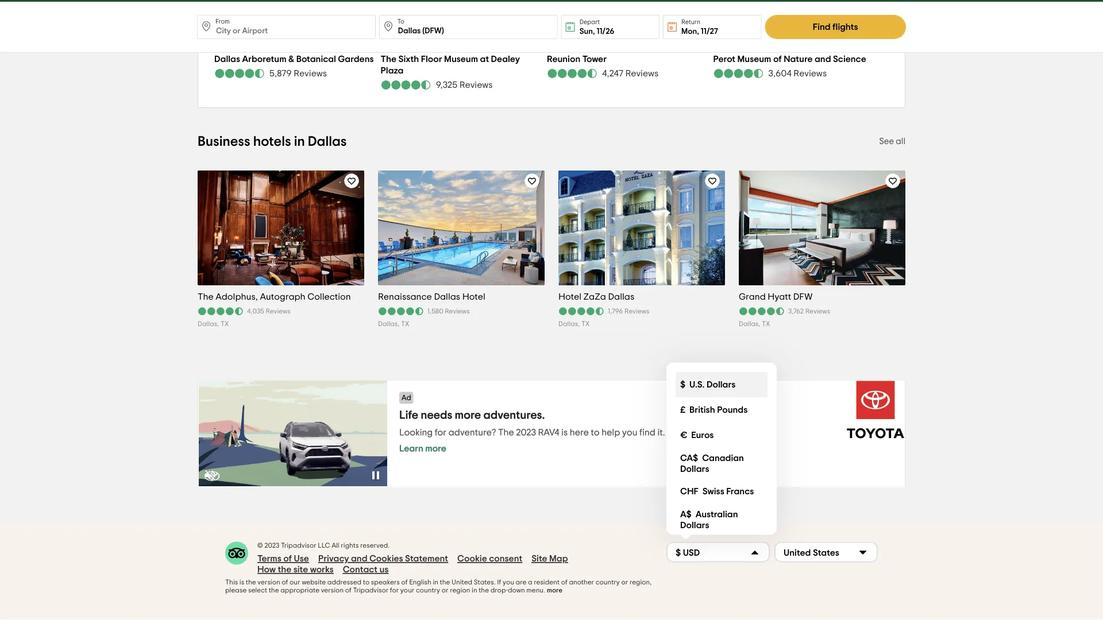 Task type: vqa. For each thing, say whether or not it's contained in the screenshot.
$1,260 to the top
no



Task type: locate. For each thing, give the bounding box(es) containing it.
united states
[[784, 549, 840, 558]]

of left our
[[282, 580, 288, 587]]

tx down renaissance
[[401, 321, 410, 328]]

4 dallas, tx from the left
[[739, 321, 771, 328]]

2 hotel from the left
[[559, 293, 582, 302]]

and up the contact
[[351, 555, 368, 564]]

in right hotels
[[294, 135, 305, 149]]

1 horizontal spatial in
[[433, 580, 439, 587]]

dallas, for hotel
[[559, 321, 580, 328]]

version down how
[[258, 580, 280, 587]]

hyatt
[[768, 293, 792, 302]]

0 horizontal spatial tripadvisor
[[281, 543, 317, 550]]

reviews down renaissance dallas hotel link
[[445, 309, 470, 316]]

reviews down the hotel zaza dallas link
[[625, 309, 650, 316]]

united states button
[[775, 543, 878, 564]]

menu.
[[527, 588, 546, 595]]

dallas, tx down renaissance
[[378, 321, 410, 328]]

0 vertical spatial the
[[381, 55, 397, 64]]

reviews down botanical
[[294, 69, 327, 79]]

dfw
[[794, 293, 813, 302]]

1 vertical spatial the
[[198, 293, 214, 302]]

2 vertical spatial in
[[472, 588, 478, 595]]

map
[[550, 555, 568, 564]]

the adolphus, autograph collection image
[[195, 171, 367, 286]]

4 dallas, from the left
[[739, 321, 761, 328]]

version
[[258, 580, 280, 587], [321, 588, 344, 595]]

the right "is"
[[246, 580, 256, 587]]

the down terms of use link
[[278, 566, 292, 575]]

the right select at the left of page
[[269, 588, 279, 595]]

our
[[290, 580, 300, 587]]

hotel up 1,580 reviews
[[463, 293, 486, 302]]

contact us
[[343, 566, 389, 575]]

$ usd button
[[667, 543, 770, 564]]

dallas, tx down adolphus, at the left top
[[198, 321, 229, 328]]

dallas, down adolphus, at the left top
[[198, 321, 219, 328]]

reviews down the adolphus, autograph collection link
[[266, 309, 291, 316]]

3 dallas, tx from the left
[[559, 321, 590, 328]]

tx down zaza
[[582, 321, 590, 328]]

1 vertical spatial dollars
[[681, 465, 710, 474]]

llc
[[318, 543, 330, 550]]

reviews for 1,580 reviews
[[445, 309, 470, 316]]

states
[[813, 549, 840, 558], [474, 580, 494, 587]]

tower
[[583, 55, 607, 64]]

1 dallas, tx from the left
[[198, 321, 229, 328]]

down
[[508, 588, 525, 595]]

contact us link
[[343, 565, 389, 576]]

1 horizontal spatial museum
[[738, 55, 772, 64]]

0 vertical spatial or
[[622, 580, 629, 587]]

grand
[[739, 293, 766, 302]]

1 vertical spatial country
[[416, 588, 440, 595]]

find flights button
[[765, 15, 907, 39]]

reviews down the at
[[460, 81, 493, 90]]

dallas, for renaissance
[[378, 321, 400, 328]]

0 horizontal spatial in
[[294, 135, 305, 149]]

dollars down ca$  canadian
[[681, 465, 710, 474]]

dallas, tx for hotel
[[559, 321, 590, 328]]

arboretum
[[242, 55, 287, 64]]

francs
[[727, 488, 754, 497]]

0 vertical spatial states
[[813, 549, 840, 558]]

3 dallas, from the left
[[559, 321, 580, 328]]

or left the region
[[442, 588, 449, 595]]

region,
[[630, 580, 652, 587]]

hotel zaza dallas image
[[559, 121, 726, 337]]

the up plaza
[[381, 55, 397, 64]]

0 horizontal spatial the
[[198, 293, 214, 302]]

1 vertical spatial tripadvisor
[[353, 588, 389, 595]]

see
[[880, 138, 895, 146]]

depart
[[580, 19, 600, 25]]

in right english
[[433, 580, 439, 587]]

united
[[784, 549, 811, 558], [452, 580, 473, 587]]

appropriate
[[281, 588, 320, 595]]

the inside the sixth floor museum at dealey plaza
[[381, 55, 397, 64]]

1 tx from the left
[[221, 321, 229, 328]]

return
[[682, 19, 701, 25]]

museum up 3,604
[[738, 55, 772, 64]]

1 vertical spatial and
[[351, 555, 368, 564]]

business hotels in dallas
[[198, 135, 347, 149]]

4.5 of 5 bubbles image down arboretum
[[214, 69, 265, 79]]

dollars up "£  british pounds"
[[707, 381, 736, 390]]

. if you are a resident of another country or region, please select the appropriate version of tripadvisor for your country or region in the drop-down menu.
[[225, 580, 652, 595]]

2 horizontal spatial in
[[472, 588, 478, 595]]

tripadvisor down to
[[353, 588, 389, 595]]

dollars down the a$  australian
[[681, 521, 710, 530]]

see all
[[880, 138, 906, 146]]

reviews down nature
[[794, 69, 827, 79]]

1 horizontal spatial and
[[815, 55, 832, 64]]

City or Airport text field
[[197, 15, 376, 39]]

1 vertical spatial united
[[452, 580, 473, 587]]

3,762
[[789, 309, 804, 316]]

tripadvisor inside . if you are a resident of another country or region, please select the appropriate version of tripadvisor for your country or region in the drop-down menu.
[[353, 588, 389, 595]]

the inside the adolphus, autograph collection link
[[198, 293, 214, 302]]

2 vertical spatial dollars
[[681, 521, 710, 530]]

tx down grand hyatt dfw
[[762, 321, 771, 328]]

0 vertical spatial united
[[784, 549, 811, 558]]

states inside popup button
[[813, 549, 840, 558]]

you
[[503, 580, 515, 587]]

cookie consent button
[[458, 554, 523, 565]]

sun,
[[580, 28, 595, 36]]

dallas,
[[198, 321, 219, 328], [378, 321, 400, 328], [559, 321, 580, 328], [739, 321, 761, 328]]

0 horizontal spatial states
[[474, 580, 494, 587]]

0 vertical spatial dollars
[[707, 381, 736, 390]]

dollars for ca$  canadian dollars
[[681, 465, 710, 474]]

tripadvisor
[[281, 543, 317, 550], [353, 588, 389, 595]]

select
[[248, 588, 267, 595]]

0 horizontal spatial museum
[[444, 55, 478, 64]]

reviews
[[294, 69, 327, 79], [626, 69, 659, 79], [794, 69, 827, 79], [460, 81, 493, 90], [266, 309, 291, 316], [445, 309, 470, 316], [625, 309, 650, 316], [806, 309, 831, 316]]

country
[[596, 580, 620, 587], [416, 588, 440, 595]]

1 horizontal spatial states
[[813, 549, 840, 558]]

4.5 of 5 bubbles image
[[214, 69, 265, 79], [547, 69, 598, 79], [714, 69, 764, 79], [381, 81, 431, 90]]

reunion tower image
[[548, 0, 709, 48]]

of up the your at the left of the page
[[402, 580, 408, 587]]

dallas, tx down zaza
[[559, 321, 590, 328]]

dallas, for grand
[[739, 321, 761, 328]]

the
[[278, 566, 292, 575], [246, 580, 256, 587], [440, 580, 450, 587], [269, 588, 279, 595], [479, 588, 489, 595]]

find flights
[[813, 22, 859, 32]]

find
[[813, 22, 831, 32]]

1 horizontal spatial united
[[784, 549, 811, 558]]

a$  australian dollars
[[681, 510, 738, 530]]

$  u.s. dollars
[[681, 381, 736, 390]]

the for the adolphus, autograph collection
[[198, 293, 214, 302]]

or left region,
[[622, 580, 629, 587]]

please
[[225, 588, 247, 595]]

1 vertical spatial version
[[321, 588, 344, 595]]

2 tx from the left
[[401, 321, 410, 328]]

1 horizontal spatial version
[[321, 588, 344, 595]]

region
[[450, 588, 471, 595]]

the left drop-
[[479, 588, 489, 595]]

reunion tower
[[547, 55, 607, 64]]

museum left the at
[[444, 55, 478, 64]]

1 horizontal spatial hotel
[[559, 293, 582, 302]]

4.5 of 5 bubbles image for reunion
[[547, 69, 598, 79]]

$
[[676, 549, 681, 558]]

4.5 of 5 bubbles image for the
[[381, 81, 431, 90]]

grand hyatt dfw image
[[736, 171, 909, 286]]

of up more button
[[561, 580, 568, 587]]

4.5 of 5 bubbles image for dallas
[[214, 69, 265, 79]]

4 tx from the left
[[762, 321, 771, 328]]

1 vertical spatial states
[[474, 580, 494, 587]]

0 vertical spatial and
[[815, 55, 832, 64]]

9,325 reviews
[[436, 81, 493, 90]]

reviews down grand hyatt dfw link
[[806, 309, 831, 316]]

dallas, down hotel zaza dallas
[[559, 321, 580, 328]]

hotel left zaza
[[559, 293, 582, 302]]

dallas, down renaissance
[[378, 321, 400, 328]]

speakers
[[371, 580, 400, 587]]

dallas, down grand on the top of the page
[[739, 321, 761, 328]]

4.5 of 5 bubbles image down plaza
[[381, 81, 431, 90]]

1 vertical spatial in
[[433, 580, 439, 587]]

dealey
[[491, 55, 520, 64]]

perot museum of nature and science
[[714, 55, 867, 64]]

dollars inside the ca$  canadian dollars
[[681, 465, 710, 474]]

reviews for 5,879 reviews
[[294, 69, 327, 79]]

perot
[[714, 55, 736, 64]]

reviews right 4,247
[[626, 69, 659, 79]]

tripadvisor up use
[[281, 543, 317, 550]]

hotel
[[463, 293, 486, 302], [559, 293, 582, 302]]

0 horizontal spatial version
[[258, 580, 280, 587]]

country right another
[[596, 580, 620, 587]]

2 dallas, tx from the left
[[378, 321, 410, 328]]

version inside . if you are a resident of another country or region, please select the appropriate version of tripadvisor for your country or region in the drop-down menu.
[[321, 588, 344, 595]]

reviews for 4,247 reviews
[[626, 69, 659, 79]]

in right the region
[[472, 588, 478, 595]]

1 dallas, from the left
[[198, 321, 219, 328]]

all
[[897, 138, 906, 146]]

terms of use
[[258, 555, 309, 564]]

the left adolphus, at the left top
[[198, 293, 214, 302]]

4.5 of 5 bubbles image down reunion tower
[[547, 69, 598, 79]]

1 horizontal spatial tripadvisor
[[353, 588, 389, 595]]

the adolphus, autograph collection link
[[198, 292, 364, 303]]

and
[[815, 55, 832, 64], [351, 555, 368, 564]]

1 horizontal spatial the
[[381, 55, 397, 64]]

4.5 of 5 bubbles image down perot
[[714, 69, 764, 79]]

1 museum from the left
[[444, 55, 478, 64]]

is
[[240, 580, 244, 587]]

1 horizontal spatial country
[[596, 580, 620, 587]]

dallas, tx down grand on the top of the page
[[739, 321, 771, 328]]

country down english
[[416, 588, 440, 595]]

2 dallas, from the left
[[378, 321, 400, 328]]

cookie
[[458, 555, 487, 564]]

dollars
[[707, 381, 736, 390], [681, 465, 710, 474], [681, 521, 710, 530]]

0 horizontal spatial and
[[351, 555, 368, 564]]

the up the region
[[440, 580, 450, 587]]

tx
[[221, 321, 229, 328], [401, 321, 410, 328], [582, 321, 590, 328], [762, 321, 771, 328]]

dollars inside a$  australian dollars
[[681, 521, 710, 530]]

renaissance dallas hotel image
[[375, 171, 548, 286]]

3 tx from the left
[[582, 321, 590, 328]]

website
[[302, 580, 326, 587]]

statement
[[405, 555, 448, 564]]

reserved.
[[360, 543, 390, 550]]

version down addressed
[[321, 588, 344, 595]]

list box
[[667, 363, 777, 536]]

tx for grand
[[762, 321, 771, 328]]

grand hyatt dfw link
[[739, 292, 906, 303]]

and right nature
[[815, 55, 832, 64]]

botanical
[[296, 55, 336, 64]]

this
[[225, 580, 238, 587]]

1 vertical spatial or
[[442, 588, 449, 595]]

0 horizontal spatial hotel
[[463, 293, 486, 302]]

the sixth floor museum at dealey plaza image
[[381, 0, 542, 48]]

tx down adolphus, at the left top
[[221, 321, 229, 328]]

4,247 reviews
[[603, 69, 659, 79]]



Task type: describe. For each thing, give the bounding box(es) containing it.
advertisement region
[[198, 381, 906, 489]]

reunion
[[547, 55, 581, 64]]

11/26
[[597, 28, 615, 36]]

autograph
[[260, 293, 306, 302]]

resident
[[534, 580, 560, 587]]

tx for hotel
[[582, 321, 590, 328]]

to
[[398, 18, 405, 25]]

this is the version of our website addressed to speakers of english in the united states
[[225, 580, 494, 587]]

all
[[332, 543, 340, 550]]

adolphus,
[[216, 293, 258, 302]]

business
[[198, 135, 250, 149]]

&
[[289, 55, 294, 64]]

£  british
[[681, 406, 716, 415]]

united inside popup button
[[784, 549, 811, 558]]

another
[[569, 580, 595, 587]]

your
[[401, 588, 415, 595]]

more button
[[547, 588, 563, 596]]

dallas up 1,580 reviews
[[434, 293, 461, 302]]

business hotels in dallas link
[[198, 135, 347, 149]]

11/27
[[701, 28, 719, 36]]

dallas left arboretum
[[214, 55, 240, 64]]

floor
[[421, 55, 443, 64]]

the for the sixth floor museum at dealey plaza
[[381, 55, 397, 64]]

dallas, tx for grand
[[739, 321, 771, 328]]

of up how the site works link
[[284, 555, 292, 564]]

dallas, tx for renaissance
[[378, 321, 410, 328]]

rights
[[341, 543, 359, 550]]

0 vertical spatial tripadvisor
[[281, 543, 317, 550]]

1 horizontal spatial or
[[622, 580, 629, 587]]

at
[[480, 55, 489, 64]]

reviews for 3,604 reviews
[[794, 69, 827, 79]]

1 hotel from the left
[[463, 293, 486, 302]]

£  british pounds
[[681, 406, 748, 415]]

to
[[363, 580, 370, 587]]

collection
[[308, 293, 351, 302]]

museum inside the sixth floor museum at dealey plaza
[[444, 55, 478, 64]]

privacy and cookies statement
[[318, 555, 448, 564]]

addressed
[[328, 580, 362, 587]]

4,035 reviews
[[247, 309, 291, 316]]

more
[[547, 588, 563, 595]]

1,580
[[428, 309, 444, 316]]

1,796
[[608, 309, 623, 316]]

of up 3,604
[[774, 55, 782, 64]]

©
[[258, 543, 263, 550]]

2023
[[265, 543, 280, 550]]

hotel zaza dallas
[[559, 293, 635, 302]]

terms of use link
[[258, 554, 309, 565]]

1,796 reviews
[[608, 309, 650, 316]]

dallas, tx for the
[[198, 321, 229, 328]]

consent
[[489, 555, 523, 564]]

plaza
[[381, 66, 404, 76]]

use
[[294, 555, 309, 564]]

reviews for 3,762 reviews
[[806, 309, 831, 316]]

hotels
[[253, 135, 291, 149]]

the sixth floor museum at dealey plaza
[[381, 55, 520, 76]]

0 horizontal spatial united
[[452, 580, 473, 587]]

9,325
[[436, 81, 458, 90]]

.
[[494, 580, 496, 587]]

reviews for 9,325 reviews
[[460, 81, 493, 90]]

dallas, for the
[[198, 321, 219, 328]]

grand hyatt dfw
[[739, 293, 813, 302]]

zaza
[[584, 293, 606, 302]]

depart sun, 11/26
[[580, 19, 615, 36]]

3,604
[[769, 69, 792, 79]]

ca$  canadian dollars
[[681, 454, 744, 474]]

contact
[[343, 566, 378, 575]]

0 vertical spatial version
[[258, 580, 280, 587]]

0 vertical spatial in
[[294, 135, 305, 149]]

renaissance dallas hotel
[[378, 293, 486, 302]]

dollars for $  u.s. dollars
[[707, 381, 736, 390]]

tx for renaissance
[[401, 321, 410, 328]]

dollars for a$  australian dollars
[[681, 521, 710, 530]]

sixth
[[399, 55, 419, 64]]

chf  swiss francs
[[681, 488, 754, 497]]

a
[[528, 580, 533, 587]]

in inside . if you are a resident of another country or region, please select the appropriate version of tripadvisor for your country or region in the drop-down menu.
[[472, 588, 478, 595]]

4.5 of 5 bubbles image for perot
[[714, 69, 764, 79]]

list box containing $  u.s. dollars
[[667, 363, 777, 536]]

5,879 reviews
[[270, 69, 327, 79]]

$  u.s.
[[681, 381, 705, 390]]

dallas arboretum & botanical gardens
[[214, 55, 374, 64]]

perot museum of nature and science image
[[714, 0, 875, 48]]

privacy and cookies statement link
[[318, 554, 448, 565]]

chf  swiss
[[681, 488, 725, 497]]

dallas up the 1,796
[[608, 293, 635, 302]]

City or Airport text field
[[379, 15, 558, 39]]

the adolphus, autograph collection
[[198, 293, 351, 302]]

3,604 reviews
[[769, 69, 827, 79]]

0 vertical spatial country
[[596, 580, 620, 587]]

2 museum from the left
[[738, 55, 772, 64]]

0 horizontal spatial country
[[416, 588, 440, 595]]

1,580 reviews
[[428, 309, 470, 316]]

dallas right hotels
[[308, 135, 347, 149]]

0 horizontal spatial or
[[442, 588, 449, 595]]

are
[[516, 580, 527, 587]]

the inside site map how the site works
[[278, 566, 292, 575]]

site map link
[[532, 554, 568, 565]]

if
[[498, 580, 502, 587]]

reviews for 4,035 reviews
[[266, 309, 291, 316]]

© 2023 tripadvisor llc all rights reserved.
[[258, 543, 390, 550]]

mon,
[[682, 28, 700, 36]]

pounds
[[718, 406, 748, 415]]

works
[[310, 566, 334, 575]]

ca$  canadian
[[681, 454, 744, 463]]

tx for the
[[221, 321, 229, 328]]

nature
[[784, 55, 813, 64]]

how
[[258, 566, 276, 575]]

4,247
[[603, 69, 624, 79]]

site
[[294, 566, 308, 575]]

site map how the site works
[[258, 555, 568, 575]]

reviews for 1,796 reviews
[[625, 309, 650, 316]]

dallas arboretum & botanical gardens image
[[215, 0, 376, 48]]

3,762 reviews
[[789, 309, 831, 316]]

see all link
[[880, 138, 906, 146]]

of down addressed
[[345, 588, 352, 595]]

site
[[532, 555, 548, 564]]



